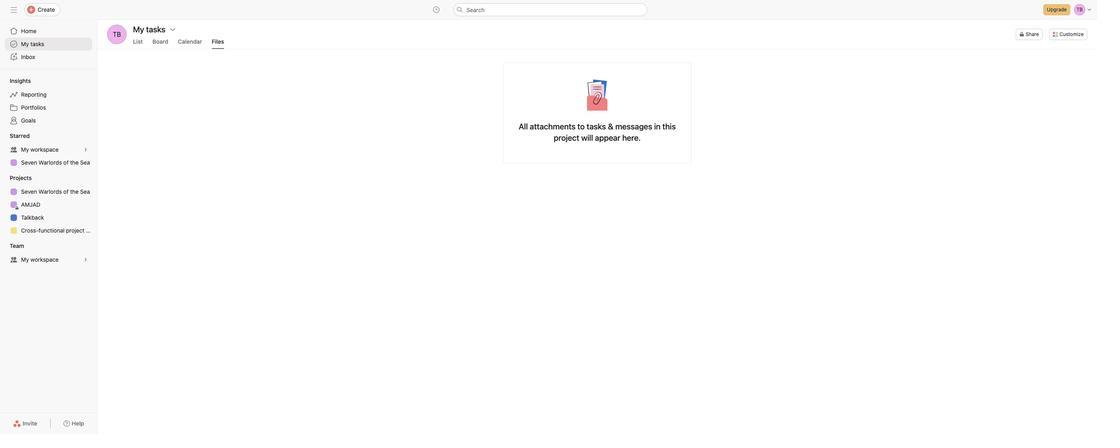 Task type: locate. For each thing, give the bounding box(es) containing it.
tasks down home
[[30, 40, 44, 47]]

my workspace link down goals link
[[5, 143, 92, 156]]

2 my workspace from the top
[[21, 256, 59, 263]]

0 vertical spatial my workspace link
[[5, 143, 92, 156]]

in
[[654, 122, 661, 131]]

starred button
[[0, 132, 30, 140]]

seven warlords of the sea
[[21, 159, 90, 166], [21, 188, 90, 195]]

workspace down goals link
[[30, 146, 59, 153]]

my workspace link for see details, my workspace icon
[[5, 143, 92, 156]]

1 of from the top
[[63, 159, 69, 166]]

1 horizontal spatial tasks
[[587, 122, 606, 131]]

create
[[38, 6, 55, 13]]

1 horizontal spatial project
[[554, 133, 580, 142]]

upgrade button
[[1044, 4, 1071, 15]]

1 sea from the top
[[80, 159, 90, 166]]

my up inbox
[[21, 40, 29, 47]]

1 vertical spatial seven warlords of the sea link
[[5, 185, 92, 198]]

to
[[578, 122, 585, 131]]

&
[[608, 122, 614, 131]]

warlords inside the projects element
[[39, 188, 62, 195]]

messages
[[616, 122, 653, 131]]

2 the from the top
[[70, 188, 79, 195]]

2 seven from the top
[[21, 188, 37, 195]]

sea up amjad link
[[80, 188, 90, 195]]

1 vertical spatial of
[[63, 188, 69, 195]]

0 vertical spatial my workspace
[[21, 146, 59, 153]]

sea down see details, my workspace icon
[[80, 159, 90, 166]]

calendar
[[178, 38, 202, 45]]

1 vertical spatial my workspace link
[[5, 253, 92, 266]]

workspace inside the teams element
[[30, 256, 59, 263]]

teams element
[[0, 239, 97, 268]]

1 warlords from the top
[[39, 159, 62, 166]]

2 seven warlords of the sea from the top
[[21, 188, 90, 195]]

seven warlords of the sea link up projects
[[5, 156, 92, 169]]

starred
[[10, 132, 30, 139]]

all
[[519, 122, 528, 131]]

Search tasks, projects, and more text field
[[453, 3, 647, 16]]

0 vertical spatial my
[[21, 40, 29, 47]]

projects
[[10, 174, 32, 181]]

will
[[581, 133, 593, 142]]

1 vertical spatial the
[[70, 188, 79, 195]]

my workspace link down cross-functional project plan link on the bottom left of page
[[5, 253, 92, 266]]

help
[[72, 420, 84, 427]]

1 vertical spatial workspace
[[30, 256, 59, 263]]

1 vertical spatial my workspace
[[21, 256, 59, 263]]

seven warlords of the sea link
[[5, 156, 92, 169], [5, 185, 92, 198]]

1 vertical spatial warlords
[[39, 188, 62, 195]]

0 vertical spatial of
[[63, 159, 69, 166]]

1 my workspace from the top
[[21, 146, 59, 153]]

help button
[[58, 416, 89, 431]]

seven inside the projects element
[[21, 188, 37, 195]]

1 vertical spatial tasks
[[587, 122, 606, 131]]

1 vertical spatial sea
[[80, 188, 90, 195]]

my tasks link
[[5, 38, 92, 51]]

inbox link
[[5, 51, 92, 64]]

my inside starred element
[[21, 146, 29, 153]]

0 vertical spatial warlords
[[39, 159, 62, 166]]

my workspace inside the teams element
[[21, 256, 59, 263]]

0 vertical spatial project
[[554, 133, 580, 142]]

1 seven from the top
[[21, 159, 37, 166]]

my workspace down team
[[21, 256, 59, 263]]

my workspace for see details, my workspace image at the bottom left
[[21, 256, 59, 263]]

my down starred
[[21, 146, 29, 153]]

workspace inside starred element
[[30, 146, 59, 153]]

my down team
[[21, 256, 29, 263]]

calendar link
[[178, 38, 202, 49]]

0 vertical spatial seven
[[21, 159, 37, 166]]

my workspace link for see details, my workspace image at the bottom left
[[5, 253, 92, 266]]

my workspace down starred
[[21, 146, 59, 153]]

warlords inside starred element
[[39, 159, 62, 166]]

my inside the teams element
[[21, 256, 29, 263]]

sea inside starred element
[[80, 159, 90, 166]]

seven inside starred element
[[21, 159, 37, 166]]

0 vertical spatial seven warlords of the sea link
[[5, 156, 92, 169]]

seven warlords of the sea up amjad link
[[21, 188, 90, 195]]

1 workspace from the top
[[30, 146, 59, 153]]

warlords
[[39, 159, 62, 166], [39, 188, 62, 195]]

starred element
[[0, 129, 97, 171]]

2 sea from the top
[[80, 188, 90, 195]]

0 vertical spatial the
[[70, 159, 79, 166]]

workspace for see details, my workspace image at the bottom left
[[30, 256, 59, 263]]

1 my workspace link from the top
[[5, 143, 92, 156]]

seven warlords of the sea link inside starred element
[[5, 156, 92, 169]]

the
[[70, 159, 79, 166], [70, 188, 79, 195]]

1 vertical spatial seven warlords of the sea
[[21, 188, 90, 195]]

tasks
[[30, 40, 44, 47], [587, 122, 606, 131]]

customize button
[[1050, 29, 1088, 40]]

0 vertical spatial workspace
[[30, 146, 59, 153]]

seven
[[21, 159, 37, 166], [21, 188, 37, 195]]

board
[[152, 38, 168, 45]]

global element
[[0, 20, 97, 68]]

amjad
[[21, 201, 40, 208]]

2 of from the top
[[63, 188, 69, 195]]

1 seven warlords of the sea link from the top
[[5, 156, 92, 169]]

project down 'attachments'
[[554, 133, 580, 142]]

seven warlords of the sea down see details, my workspace icon
[[21, 159, 90, 166]]

my workspace link inside the teams element
[[5, 253, 92, 266]]

tb button
[[107, 25, 127, 44]]

2 workspace from the top
[[30, 256, 59, 263]]

my inside the global element
[[21, 40, 29, 47]]

1 the from the top
[[70, 159, 79, 166]]

reporting
[[21, 91, 47, 98]]

insights
[[10, 77, 31, 84]]

goals link
[[5, 114, 92, 127]]

invite button
[[8, 416, 43, 431]]

1 vertical spatial my
[[21, 146, 29, 153]]

seven up projects
[[21, 159, 37, 166]]

0 vertical spatial tasks
[[30, 40, 44, 47]]

of
[[63, 159, 69, 166], [63, 188, 69, 195]]

2 my from the top
[[21, 146, 29, 153]]

2 vertical spatial my
[[21, 256, 29, 263]]

project
[[554, 133, 580, 142], [66, 227, 84, 234]]

1 vertical spatial seven
[[21, 188, 37, 195]]

seven warlords of the sea link up amjad
[[5, 185, 92, 198]]

show options image
[[170, 26, 176, 33]]

project left the plan
[[66, 227, 84, 234]]

workspace
[[30, 146, 59, 153], [30, 256, 59, 263]]

workspace down cross-functional project plan link on the bottom left of page
[[30, 256, 59, 263]]

my workspace for see details, my workspace icon
[[21, 146, 59, 153]]

tb
[[113, 31, 121, 38]]

0 horizontal spatial project
[[66, 227, 84, 234]]

seven up amjad
[[21, 188, 37, 195]]

3 my from the top
[[21, 256, 29, 263]]

upgrade
[[1047, 6, 1067, 13]]

see details, my workspace image
[[83, 257, 88, 262]]

2 my workspace link from the top
[[5, 253, 92, 266]]

tasks left &
[[587, 122, 606, 131]]

sea
[[80, 159, 90, 166], [80, 188, 90, 195]]

2 warlords from the top
[[39, 188, 62, 195]]

team button
[[0, 242, 24, 250]]

0 horizontal spatial tasks
[[30, 40, 44, 47]]

1 seven warlords of the sea from the top
[[21, 159, 90, 166]]

project inside all attachments to tasks & messages in this project will appear here.
[[554, 133, 580, 142]]

my workspace
[[21, 146, 59, 153], [21, 256, 59, 263]]

0 vertical spatial seven warlords of the sea
[[21, 159, 90, 166]]

my workspace inside starred element
[[21, 146, 59, 153]]

0 vertical spatial sea
[[80, 159, 90, 166]]

my workspace link
[[5, 143, 92, 156], [5, 253, 92, 266]]

reporting link
[[5, 88, 92, 101]]

1 my from the top
[[21, 40, 29, 47]]

my
[[21, 40, 29, 47], [21, 146, 29, 153], [21, 256, 29, 263]]

warlords for seven warlords of the sea link inside the starred element
[[39, 159, 62, 166]]



Task type: describe. For each thing, give the bounding box(es) containing it.
tasks inside the global element
[[30, 40, 44, 47]]

attachments
[[530, 122, 576, 131]]

functional
[[39, 227, 65, 234]]

my for the my tasks link
[[21, 40, 29, 47]]

insights element
[[0, 74, 97, 129]]

my for see details, my workspace icon my workspace link
[[21, 146, 29, 153]]

list link
[[133, 38, 143, 49]]

create button
[[24, 3, 60, 16]]

tasks inside all attachments to tasks & messages in this project will appear here.
[[587, 122, 606, 131]]

files
[[212, 38, 224, 45]]

appear here.
[[595, 133, 641, 142]]

list
[[133, 38, 143, 45]]

cross-
[[21, 227, 39, 234]]

cross-functional project plan link
[[5, 224, 97, 237]]

files link
[[212, 38, 224, 49]]

invite
[[23, 420, 37, 427]]

all attachments to tasks & messages in this project will appear here.
[[519, 122, 676, 142]]

cross-functional project plan
[[21, 227, 97, 234]]

my tasks
[[133, 25, 165, 34]]

see details, my workspace image
[[83, 147, 88, 152]]

customize
[[1060, 31, 1084, 37]]

share button
[[1016, 29, 1043, 40]]

my tasks
[[21, 40, 44, 47]]

hide sidebar image
[[11, 6, 17, 13]]

share
[[1026, 31, 1039, 37]]

goals
[[21, 117, 36, 124]]

this
[[663, 122, 676, 131]]

of inside the projects element
[[63, 188, 69, 195]]

insights button
[[0, 77, 31, 85]]

board link
[[152, 38, 168, 49]]

talkback link
[[5, 211, 92, 224]]

sea inside the projects element
[[80, 188, 90, 195]]

my for my workspace link inside the the teams element
[[21, 256, 29, 263]]

portfolios
[[21, 104, 46, 111]]

history image
[[433, 6, 439, 13]]

1 vertical spatial project
[[66, 227, 84, 234]]

home link
[[5, 25, 92, 38]]

talkback
[[21, 214, 44, 221]]

2 seven warlords of the sea link from the top
[[5, 185, 92, 198]]

of inside starred element
[[63, 159, 69, 166]]

seven warlords of the sea inside the projects element
[[21, 188, 90, 195]]

projects button
[[0, 174, 32, 182]]

seven warlords of the sea inside starred element
[[21, 159, 90, 166]]

portfolios link
[[5, 101, 92, 114]]

amjad link
[[5, 198, 92, 211]]

inbox
[[21, 53, 35, 60]]

warlords for 2nd seven warlords of the sea link from the top
[[39, 188, 62, 195]]

workspace for see details, my workspace icon
[[30, 146, 59, 153]]

plan
[[86, 227, 97, 234]]

projects element
[[0, 171, 97, 239]]

the inside starred element
[[70, 159, 79, 166]]

team
[[10, 242, 24, 249]]

home
[[21, 28, 37, 34]]



Task type: vqa. For each thing, say whether or not it's contained in the screenshot.
PORTFOLIOS
yes



